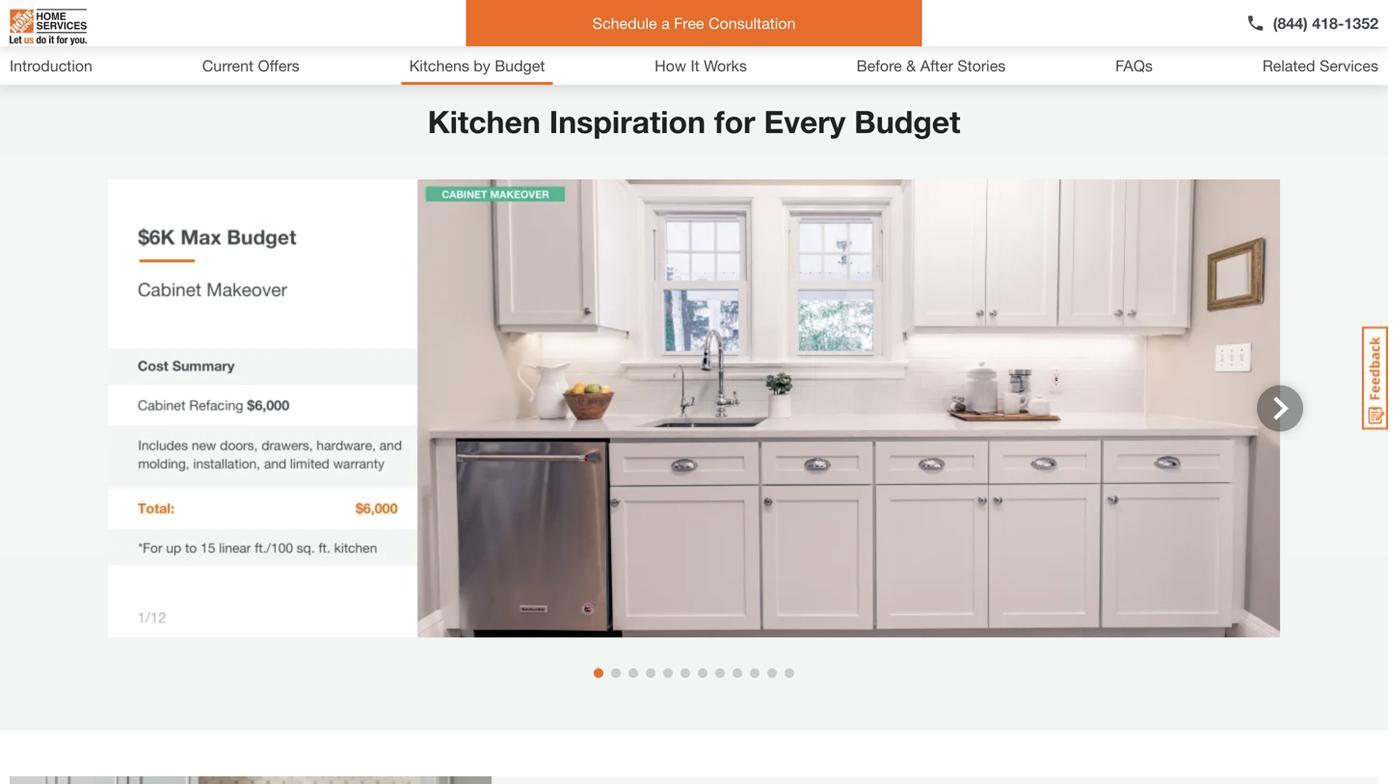 Task type: locate. For each thing, give the bounding box(es) containing it.
0 horizontal spatial budget
[[495, 56, 545, 75]]

after
[[921, 56, 954, 75]]

&
[[907, 56, 916, 75]]

works
[[704, 56, 747, 75]]

schedule a free consultation
[[593, 14, 796, 32]]

kitchen inspiration for every budget
[[428, 103, 961, 140]]

(844) 418-1352 link
[[1247, 12, 1379, 35]]

0 vertical spatial budget
[[495, 56, 545, 75]]

(844) 418-1352
[[1274, 14, 1379, 32]]

budget down &
[[855, 103, 961, 140]]

1352
[[1345, 14, 1379, 32]]

how
[[655, 56, 687, 75]]

consultation
[[709, 14, 796, 32]]

related
[[1263, 56, 1316, 75]]

how it works
[[655, 56, 747, 75]]

kitchens
[[409, 56, 469, 75]]

budget
[[495, 56, 545, 75], [855, 103, 961, 140]]

before
[[857, 56, 902, 75]]

budget right by
[[495, 56, 545, 75]]

inspiration
[[549, 103, 706, 140]]

related services
[[1263, 56, 1379, 75]]

1 horizontal spatial budget
[[855, 103, 961, 140]]

by
[[474, 56, 491, 75]]

schedule
[[593, 14, 657, 32]]



Task type: vqa. For each thing, say whether or not it's contained in the screenshot.
get
no



Task type: describe. For each thing, give the bounding box(es) containing it.
current
[[202, 56, 254, 75]]

(844)
[[1274, 14, 1308, 32]]

do it for you logo image
[[10, 1, 87, 53]]

kitchens by budget
[[409, 56, 545, 75]]

introduction
[[10, 56, 93, 75]]

kitchen
[[428, 103, 541, 140]]

1 vertical spatial budget
[[855, 103, 961, 140]]

feedback link image
[[1363, 326, 1389, 430]]

418-
[[1313, 14, 1345, 32]]

services
[[1320, 56, 1379, 75]]

current offers
[[202, 56, 300, 75]]

for
[[715, 103, 756, 140]]

it
[[691, 56, 700, 75]]

faqs
[[1116, 56, 1153, 75]]

free
[[674, 14, 704, 32]]

kitchen gallery 1 desktop image
[[108, 179, 1281, 637]]

every
[[764, 103, 846, 140]]

stories
[[958, 56, 1006, 75]]

offers
[[258, 56, 300, 75]]

before & after stories
[[857, 56, 1006, 75]]

schedule a free consultation button
[[466, 0, 923, 46]]

kitchen estimator banner images; orange kitchen icon image
[[10, 776, 492, 784]]

a
[[662, 14, 670, 32]]



